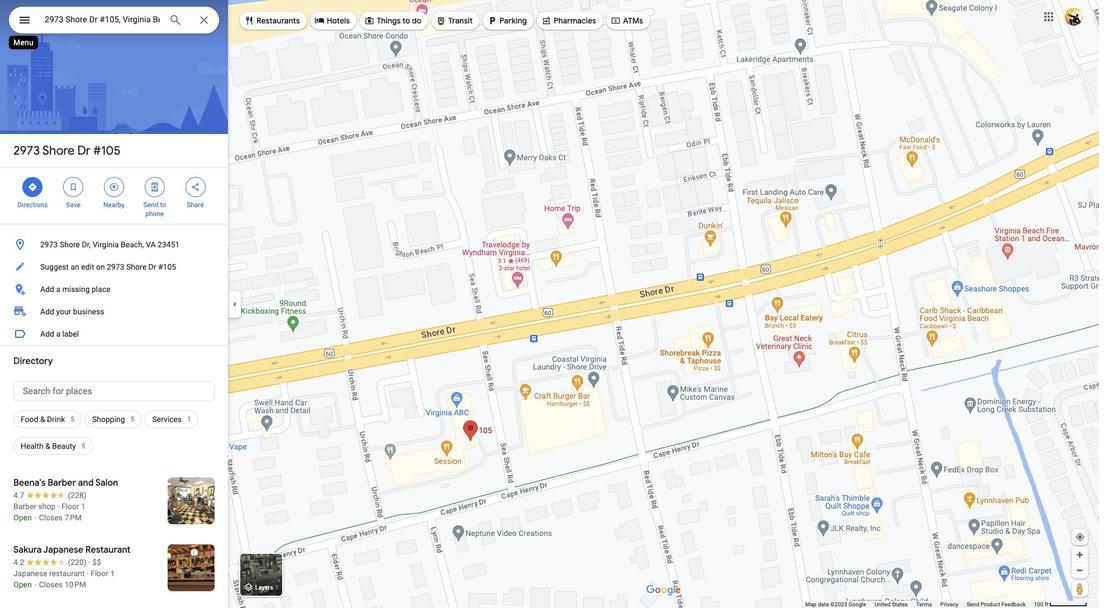 Task type: describe. For each thing, give the bounding box(es) containing it.
atms
[[623, 16, 643, 26]]

food
[[21, 415, 38, 424]]


[[244, 15, 254, 27]]

services 1
[[152, 415, 191, 424]]

dr inside button
[[148, 263, 156, 272]]

shopping
[[92, 415, 125, 424]]

23451
[[158, 240, 180, 249]]

 restaurants
[[244, 15, 300, 27]]

2973 for 2973 shore dr #105
[[13, 143, 40, 159]]

5 for food & drink
[[71, 416, 74, 424]]

beena's
[[13, 478, 46, 489]]

add your business link
[[0, 301, 228, 323]]

1 inside services 1
[[187, 416, 191, 424]]

feedback
[[1002, 602, 1026, 608]]

4.2
[[13, 558, 24, 567]]


[[109, 181, 119, 193]]

(220)
[[68, 558, 86, 567]]

1 horizontal spatial barber
[[48, 478, 76, 489]]

place
[[92, 285, 110, 294]]

va
[[146, 240, 156, 249]]

send product feedback
[[967, 602, 1026, 608]]

parking
[[500, 16, 527, 26]]

and
[[78, 478, 94, 489]]

map data ©2023 google
[[806, 602, 866, 608]]

 search field
[[9, 7, 219, 36]]

suggest an edit on 2973 shore dr #105 button
[[0, 256, 228, 278]]

layers
[[255, 585, 273, 592]]

privacy
[[941, 602, 959, 608]]

4.7 stars 228 reviews image
[[13, 490, 86, 501]]

 hotels
[[314, 15, 350, 27]]

show your location image
[[1075, 533, 1085, 543]]

terms
[[916, 602, 932, 608]]


[[28, 181, 38, 193]]


[[436, 15, 446, 27]]

google
[[849, 602, 866, 608]]

map
[[806, 602, 817, 608]]

& for drink
[[40, 415, 45, 424]]

pharmacies
[[554, 16, 596, 26]]

closes for japanese
[[39, 581, 63, 590]]

4.2 stars 220 reviews image
[[13, 557, 86, 568]]

· for japanese
[[87, 570, 89, 578]]

· $$
[[88, 558, 101, 567]]

add a missing place
[[40, 285, 110, 294]]

100 ft button
[[1034, 602, 1088, 608]]

7 pm
[[65, 514, 82, 523]]

100
[[1034, 602, 1044, 608]]

sakura
[[13, 545, 42, 556]]

a for missing
[[56, 285, 60, 294]]

nearby
[[103, 201, 125, 209]]

 atms
[[611, 15, 643, 27]]

google account: ben nelson  
(ben.nelson1980@gmail.com) image
[[1065, 8, 1083, 26]]

suggest an edit on 2973 shore dr #105
[[40, 263, 176, 272]]

⋅ for sakura
[[34, 581, 37, 590]]

 transit
[[436, 15, 473, 27]]

beach,
[[121, 240, 144, 249]]

add a label button
[[0, 323, 228, 345]]

google maps element
[[0, 0, 1099, 609]]


[[18, 12, 31, 28]]


[[542, 15, 552, 27]]

states
[[892, 602, 908, 608]]

 button
[[9, 7, 40, 36]]

2973 shore dr, virginia beach, va 23451
[[40, 240, 180, 249]]

beauty
[[52, 442, 76, 451]]


[[68, 181, 78, 193]]

product
[[981, 602, 1000, 608]]

hotels
[[327, 16, 350, 26]]

floor for and
[[61, 502, 79, 511]]

send to phone
[[143, 201, 166, 218]]

show street view coverage image
[[1072, 581, 1088, 597]]

2973 Shore Dr #105, Virginia Beach, VA 23451 field
[[9, 7, 219, 34]]

closes for barber
[[39, 514, 63, 523]]

label
[[62, 330, 79, 339]]


[[150, 181, 160, 193]]

save
[[66, 201, 80, 209]]

share
[[187, 201, 204, 209]]

on
[[96, 263, 105, 272]]

send for send to phone
[[143, 201, 158, 209]]

beena's barber and salon
[[13, 478, 118, 489]]

2 horizontal spatial 2973
[[107, 263, 124, 272]]

united states
[[875, 602, 908, 608]]

$$
[[92, 558, 101, 567]]

 parking
[[487, 15, 527, 27]]

salon
[[95, 478, 118, 489]]

health & beauty 5
[[21, 442, 85, 451]]

your
[[56, 307, 71, 316]]

transit
[[448, 16, 473, 26]]

open for sakura japanese restaurant
[[13, 581, 32, 590]]



Task type: vqa. For each thing, say whether or not it's contained in the screenshot.


Task type: locate. For each thing, give the bounding box(es) containing it.
health
[[21, 442, 43, 451]]

a inside add a label button
[[56, 330, 60, 339]]

ft
[[1045, 602, 1049, 608]]

2973
[[13, 143, 40, 159], [40, 240, 58, 249], [107, 263, 124, 272]]

0 horizontal spatial 5
[[71, 416, 74, 424]]

to inside  things to do
[[403, 16, 410, 26]]

1 closes from the top
[[39, 514, 63, 523]]

1 horizontal spatial send
[[967, 602, 980, 608]]

zoom out image
[[1076, 567, 1084, 575]]

footer inside google maps element
[[806, 601, 1034, 609]]

1 down restaurant
[[110, 570, 115, 578]]

1 vertical spatial open
[[13, 581, 32, 590]]

· left "$$"
[[88, 558, 90, 567]]

shore for dr
[[42, 143, 75, 159]]

None text field
[[13, 382, 215, 402]]

send inside send to phone
[[143, 201, 158, 209]]

2 vertical spatial 1
[[110, 570, 115, 578]]

2 ⋅ from the top
[[34, 581, 37, 590]]

shore for dr,
[[60, 240, 80, 249]]

#105
[[93, 143, 121, 159], [158, 263, 176, 272]]

add left 'your'
[[40, 307, 54, 316]]

add for add a missing place
[[40, 285, 54, 294]]

1 ⋅ from the top
[[34, 514, 37, 523]]

food & drink 5
[[21, 415, 74, 424]]

1 vertical spatial floor
[[91, 570, 108, 578]]

 things to do
[[364, 15, 422, 27]]

0 horizontal spatial barber
[[13, 502, 36, 511]]

2 horizontal spatial 5
[[131, 416, 134, 424]]

1 add from the top
[[40, 285, 54, 294]]

phone
[[145, 210, 164, 218]]

edit
[[81, 263, 94, 272]]

floor for restaurant
[[91, 570, 108, 578]]

& right health
[[45, 442, 50, 451]]

5 inside food & drink 5
[[71, 416, 74, 424]]

1 horizontal spatial &
[[45, 442, 50, 451]]

floor up 7 pm
[[61, 502, 79, 511]]

zoom in image
[[1076, 551, 1084, 559]]

2 add from the top
[[40, 307, 54, 316]]

2973 for 2973 shore dr, virginia beach, va 23451
[[40, 240, 58, 249]]

shore
[[42, 143, 75, 159], [60, 240, 80, 249], [126, 263, 146, 272]]

shopping 5
[[92, 415, 134, 424]]

2 closes from the top
[[39, 581, 63, 590]]

0 vertical spatial 2973
[[13, 143, 40, 159]]

business
[[73, 307, 104, 316]]


[[611, 15, 621, 27]]

shore down the beach,
[[126, 263, 146, 272]]

data
[[818, 602, 829, 608]]

suggest
[[40, 263, 69, 272]]

1 horizontal spatial 2973
[[40, 240, 58, 249]]

add inside button
[[40, 285, 54, 294]]

2 vertical spatial shore
[[126, 263, 146, 272]]

5 right the beauty
[[82, 443, 85, 450]]

0 horizontal spatial send
[[143, 201, 158, 209]]

add for add your business
[[40, 307, 54, 316]]


[[364, 15, 375, 27]]

price: moderate image
[[92, 558, 101, 567]]

1 horizontal spatial to
[[403, 16, 410, 26]]

⋅ inside barber shop · floor 1 open ⋅ closes 7 pm
[[34, 514, 37, 523]]

1 horizontal spatial #105
[[158, 263, 176, 272]]

⋅ down 4.2 stars 220 reviews image
[[34, 581, 37, 590]]

& for beauty
[[45, 442, 50, 451]]

directions
[[18, 201, 48, 209]]

0 vertical spatial a
[[56, 285, 60, 294]]

things
[[377, 16, 401, 26]]

·
[[57, 502, 59, 511], [88, 558, 90, 567], [87, 570, 89, 578]]

1 for beena's barber and salon
[[81, 502, 86, 511]]

0 vertical spatial send
[[143, 201, 158, 209]]

& right food
[[40, 415, 45, 424]]

a for label
[[56, 330, 60, 339]]

send product feedback button
[[967, 601, 1026, 609]]

collapse side panel image
[[229, 298, 241, 310]]

footer containing map data ©2023 google
[[806, 601, 1034, 609]]

0 vertical spatial #105
[[93, 143, 121, 159]]

dr
[[77, 143, 90, 159], [148, 263, 156, 272]]

1 horizontal spatial dr
[[148, 263, 156, 272]]

0 vertical spatial shore
[[42, 143, 75, 159]]

a inside add a missing place button
[[56, 285, 60, 294]]

send up phone
[[143, 201, 158, 209]]

⋅ for beena's
[[34, 514, 37, 523]]

1 horizontal spatial 5
[[82, 443, 85, 450]]

a
[[56, 285, 60, 294], [56, 330, 60, 339]]

none field inside 2973 shore dr #105, virginia beach, va 23451 field
[[45, 13, 160, 26]]

to inside send to phone
[[160, 201, 166, 209]]

0 horizontal spatial floor
[[61, 502, 79, 511]]

0 vertical spatial open
[[13, 514, 32, 523]]

barber
[[48, 478, 76, 489], [13, 502, 36, 511]]

0 vertical spatial add
[[40, 285, 54, 294]]

send
[[143, 201, 158, 209], [967, 602, 980, 608]]

united
[[875, 602, 891, 608]]

1 open from the top
[[13, 514, 32, 523]]

1 for sakura japanese restaurant
[[110, 570, 115, 578]]

0 vertical spatial 1
[[187, 416, 191, 424]]

open inside barber shop · floor 1 open ⋅ closes 7 pm
[[13, 514, 32, 523]]

5 right shopping
[[131, 416, 134, 424]]

10 pm
[[65, 581, 86, 590]]

open down the 4.2
[[13, 581, 32, 590]]

0 vertical spatial barber
[[48, 478, 76, 489]]

services
[[152, 415, 182, 424]]

0 vertical spatial ·
[[57, 502, 59, 511]]

to up phone
[[160, 201, 166, 209]]

· inside the japanese restaurant · floor 1 open ⋅ closes 10 pm
[[87, 570, 89, 578]]

barber shop · floor 1 open ⋅ closes 7 pm
[[13, 502, 86, 523]]

1 horizontal spatial 1
[[110, 570, 115, 578]]

shore left dr,
[[60, 240, 80, 249]]

#105 inside button
[[158, 263, 176, 272]]

footer
[[806, 601, 1034, 609]]

1 vertical spatial japanese
[[13, 570, 47, 578]]

0 vertical spatial to
[[403, 16, 410, 26]]

japanese down the 4.2
[[13, 570, 47, 578]]

2973 shore dr, virginia beach, va 23451 button
[[0, 234, 228, 256]]

terms button
[[916, 601, 932, 609]]

to
[[403, 16, 410, 26], [160, 201, 166, 209]]

floor inside the japanese restaurant · floor 1 open ⋅ closes 10 pm
[[91, 570, 108, 578]]

restaurants
[[257, 16, 300, 26]]


[[190, 181, 200, 193]]

add a missing place button
[[0, 278, 228, 301]]

2 a from the top
[[56, 330, 60, 339]]

add down suggest at the top of page
[[40, 285, 54, 294]]

closes
[[39, 514, 63, 523], [39, 581, 63, 590]]

closes inside barber shop · floor 1 open ⋅ closes 7 pm
[[39, 514, 63, 523]]

privacy button
[[941, 601, 959, 609]]

2973 up suggest at the top of page
[[40, 240, 58, 249]]

send left product
[[967, 602, 980, 608]]

· down · $$
[[87, 570, 89, 578]]

⋅ inside the japanese restaurant · floor 1 open ⋅ closes 10 pm
[[34, 581, 37, 590]]

5 for health & beauty
[[82, 443, 85, 450]]

open inside the japanese restaurant · floor 1 open ⋅ closes 10 pm
[[13, 581, 32, 590]]

0 vertical spatial floor
[[61, 502, 79, 511]]

1 right services
[[187, 416, 191, 424]]

0 horizontal spatial dr
[[77, 143, 90, 159]]

open down 4.7
[[13, 514, 32, 523]]

0 horizontal spatial #105
[[93, 143, 121, 159]]


[[314, 15, 325, 27]]

5 inside health & beauty 5
[[82, 443, 85, 450]]

japanese restaurant · floor 1 open ⋅ closes 10 pm
[[13, 570, 115, 590]]

restaurant
[[49, 570, 85, 578]]

closes down shop
[[39, 514, 63, 523]]

barber down 4.7
[[13, 502, 36, 511]]

2 vertical spatial add
[[40, 330, 54, 339]]

2 vertical spatial 2973
[[107, 263, 124, 272]]

5 right drink
[[71, 416, 74, 424]]

barber inside barber shop · floor 1 open ⋅ closes 7 pm
[[13, 502, 36, 511]]

1 vertical spatial to
[[160, 201, 166, 209]]

0 horizontal spatial 2973
[[13, 143, 40, 159]]

&
[[40, 415, 45, 424], [45, 442, 50, 451]]

0 vertical spatial ⋅
[[34, 514, 37, 523]]

add a label
[[40, 330, 79, 339]]

1 inside barber shop · floor 1 open ⋅ closes 7 pm
[[81, 502, 86, 511]]

1 vertical spatial add
[[40, 307, 54, 316]]

100 ft
[[1034, 602, 1049, 608]]

3 add from the top
[[40, 330, 54, 339]]

1 vertical spatial shore
[[60, 240, 80, 249]]

#105 up 
[[93, 143, 121, 159]]

1 vertical spatial closes
[[39, 581, 63, 590]]

5
[[71, 416, 74, 424], [131, 416, 134, 424], [82, 443, 85, 450]]

none text field inside 2973 shore dr #105 main content
[[13, 382, 215, 402]]

1 vertical spatial #105
[[158, 263, 176, 272]]

 pharmacies
[[542, 15, 596, 27]]

2973 up the 
[[13, 143, 40, 159]]

None field
[[45, 13, 160, 26]]

dr up  in the left top of the page
[[77, 143, 90, 159]]

2973 shore dr #105
[[13, 143, 121, 159]]

0 horizontal spatial &
[[40, 415, 45, 424]]

an
[[71, 263, 79, 272]]


[[487, 15, 497, 27]]

japanese
[[43, 545, 83, 556], [13, 570, 47, 578]]

0 vertical spatial japanese
[[43, 545, 83, 556]]

floor down price: moderate image
[[91, 570, 108, 578]]

1 vertical spatial 2973
[[40, 240, 58, 249]]

virginia
[[93, 240, 119, 249]]

0 vertical spatial dr
[[77, 143, 90, 159]]

dr,
[[82, 240, 91, 249]]

1 vertical spatial a
[[56, 330, 60, 339]]

a left label
[[56, 330, 60, 339]]

japanese up 4.2 stars 220 reviews image
[[43, 545, 83, 556]]

drink
[[47, 415, 65, 424]]

#105 down "23451"
[[158, 263, 176, 272]]

2 open from the top
[[13, 581, 32, 590]]

1 vertical spatial barber
[[13, 502, 36, 511]]

sakura japanese restaurant
[[13, 545, 131, 556]]

1 horizontal spatial floor
[[91, 570, 108, 578]]

(228)
[[68, 491, 86, 500]]

closes down restaurant
[[39, 581, 63, 590]]

0 horizontal spatial to
[[160, 201, 166, 209]]

1 inside the japanese restaurant · floor 1 open ⋅ closes 10 pm
[[110, 570, 115, 578]]

japanese inside the japanese restaurant · floor 1 open ⋅ closes 10 pm
[[13, 570, 47, 578]]

barber up 4.7 stars 228 reviews image
[[48, 478, 76, 489]]

1 vertical spatial dr
[[148, 263, 156, 272]]

2 horizontal spatial 1
[[187, 416, 191, 424]]

actions for 2973 shore dr #105 region
[[0, 168, 228, 224]]

1 a from the top
[[56, 285, 60, 294]]

send inside send product feedback button
[[967, 602, 980, 608]]

2973 shore dr #105 main content
[[0, 0, 228, 609]]

· inside barber shop · floor 1 open ⋅ closes 7 pm
[[57, 502, 59, 511]]

1 vertical spatial 1
[[81, 502, 86, 511]]

missing
[[62, 285, 90, 294]]

united states button
[[875, 601, 908, 609]]

add inside button
[[40, 330, 54, 339]]

open for beena's barber and salon
[[13, 514, 32, 523]]

send for send product feedback
[[967, 602, 980, 608]]

0 vertical spatial closes
[[39, 514, 63, 523]]

add for add a label
[[40, 330, 54, 339]]

0 horizontal spatial 1
[[81, 502, 86, 511]]

5 inside shopping 5
[[131, 416, 134, 424]]

shop
[[38, 502, 56, 511]]

1 vertical spatial ·
[[88, 558, 90, 567]]

open
[[13, 514, 32, 523], [13, 581, 32, 590]]

· for barber
[[57, 502, 59, 511]]

add left label
[[40, 330, 54, 339]]

· right shop
[[57, 502, 59, 511]]

closes inside the japanese restaurant · floor 1 open ⋅ closes 10 pm
[[39, 581, 63, 590]]

©2023
[[831, 602, 847, 608]]

⋅
[[34, 514, 37, 523], [34, 581, 37, 590]]

add your business
[[40, 307, 104, 316]]

directory
[[13, 356, 53, 367]]

2 vertical spatial ·
[[87, 570, 89, 578]]

4.7
[[13, 491, 24, 500]]

shore up  in the left top of the page
[[42, 143, 75, 159]]

0 vertical spatial &
[[40, 415, 45, 424]]

a left missing
[[56, 285, 60, 294]]

dr down va
[[148, 263, 156, 272]]

1 vertical spatial &
[[45, 442, 50, 451]]

1
[[187, 416, 191, 424], [81, 502, 86, 511], [110, 570, 115, 578]]

2973 right on
[[107, 263, 124, 272]]

1 vertical spatial send
[[967, 602, 980, 608]]

1 down (228)
[[81, 502, 86, 511]]

⋅ down 4.7 stars 228 reviews image
[[34, 514, 37, 523]]

1 vertical spatial ⋅
[[34, 581, 37, 590]]

floor inside barber shop · floor 1 open ⋅ closes 7 pm
[[61, 502, 79, 511]]

restaurant
[[85, 545, 131, 556]]

to left do
[[403, 16, 410, 26]]



